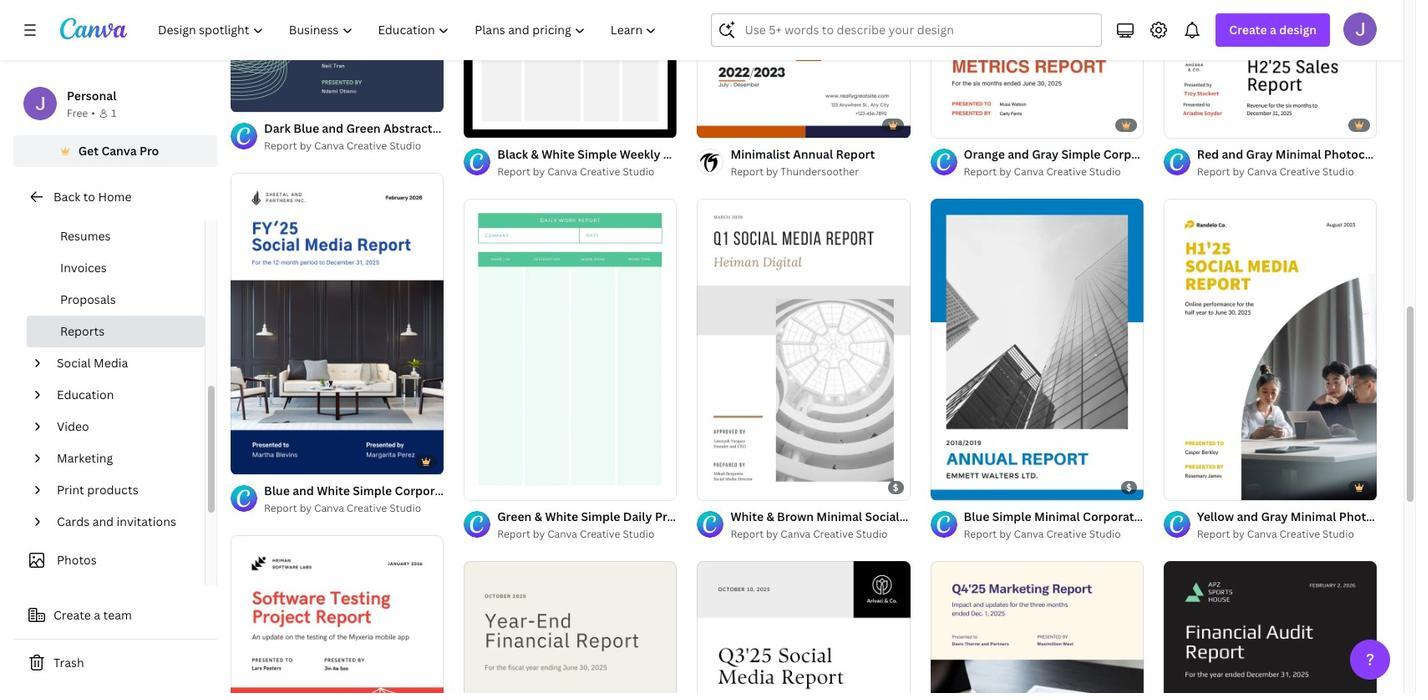 Task type: locate. For each thing, give the bounding box(es) containing it.
1 for orange and gray simple corporate (light) marketing report report image
[[942, 118, 947, 130]]

2 vertical spatial and
[[92, 514, 114, 530]]

cards
[[57, 514, 90, 530]]

canva inside red and gray minimal photocentric sal report by canva creative studio
[[1248, 165, 1278, 179]]

get canva pro
[[78, 143, 159, 159]]

sal
[[1402, 146, 1417, 162]]

a for design
[[1270, 22, 1277, 38]]

marketing
[[57, 450, 113, 466]]

1 vertical spatial blue
[[964, 509, 990, 525]]

1 for red and gray minimal photocentric sales report report
[[1176, 118, 1181, 130]]

white inside green & white simple daily progress sheet report report by canva creative studio
[[545, 509, 578, 525]]

1 vertical spatial 1 of 3
[[942, 481, 966, 493]]

white inside the black & white simple weekly report report by canva creative studio
[[542, 146, 575, 162]]

0 horizontal spatial $
[[893, 481, 899, 494]]

media inside "white & brown minimal social media report report by canva creative studio"
[[903, 509, 938, 525]]

media
[[94, 355, 128, 371], [903, 509, 938, 525]]

1 horizontal spatial report by canva creative studio
[[964, 165, 1121, 179]]

video link
[[50, 411, 195, 443]]

1 horizontal spatial 1 of 10 link
[[697, 199, 911, 501]]

create left design on the right top
[[1230, 22, 1268, 38]]

10
[[261, 455, 272, 467], [728, 481, 739, 493]]

0 horizontal spatial annual
[[793, 146, 833, 162]]

1 vertical spatial report by canva creative studio
[[264, 502, 421, 516]]

black & white simple weekly report link
[[497, 145, 703, 164]]

studio
[[390, 139, 421, 153], [623, 165, 655, 179], [1090, 165, 1121, 179], [1323, 165, 1355, 179], [390, 502, 421, 516], [623, 527, 655, 542], [856, 527, 888, 542], [1090, 527, 1121, 542], [1323, 527, 1355, 542]]

report by canva creative studio link for white & brown minimal social media report
[[731, 527, 911, 543]]

white
[[542, 146, 575, 162], [545, 509, 578, 525], [731, 509, 764, 525]]

report
[[512, 121, 551, 136], [264, 139, 297, 153], [663, 146, 703, 162], [836, 146, 875, 162], [497, 165, 531, 179], [731, 165, 764, 179], [964, 165, 997, 179], [1197, 165, 1231, 179], [264, 502, 297, 516], [743, 509, 782, 525], [940, 509, 979, 525], [1187, 509, 1226, 525], [497, 527, 531, 542], [731, 527, 764, 542], [964, 527, 997, 542], [1197, 527, 1231, 542]]

11 for orange and gray simple corporate (light) marketing report report image
[[961, 118, 971, 130]]

minimal right gray
[[1276, 146, 1322, 162]]

a left design on the right top
[[1270, 22, 1277, 38]]

simple inside the black & white simple weekly report report by canva creative studio
[[578, 146, 617, 162]]

1 vertical spatial media
[[903, 509, 938, 525]]

studio inside blue simple minimal corporate annual report report by canva creative studio
[[1090, 527, 1121, 542]]

minimal for gray
[[1276, 146, 1322, 162]]

report by thundersoother link
[[731, 164, 875, 181]]

and right red
[[1222, 146, 1244, 162]]

1 horizontal spatial a
[[1270, 22, 1277, 38]]

0 vertical spatial blue
[[294, 121, 319, 136]]

1 vertical spatial 1 of 12
[[1176, 481, 1204, 493]]

0 vertical spatial a
[[1270, 22, 1277, 38]]

white & brown minimal social media report image
[[697, 199, 911, 501]]

2 horizontal spatial report by canva creative studio
[[1197, 527, 1355, 542]]

cards and invitations link
[[50, 506, 195, 538]]

1 horizontal spatial 3
[[961, 481, 966, 493]]

abstract
[[384, 121, 433, 136]]

0 horizontal spatial 12
[[261, 92, 271, 105]]

annual inside blue simple minimal corporate annual report report by canva creative studio
[[1144, 509, 1184, 525]]

2 1 of 11 from the left
[[1176, 118, 1204, 130]]

simple for daily
[[581, 509, 620, 525]]

1 of 11 for orange and gray simple corporate (light) marketing report report image
[[942, 118, 971, 130]]

1 horizontal spatial and
[[322, 121, 344, 136]]

$
[[893, 481, 899, 494], [1127, 481, 1132, 494]]

& inside the black & white simple weekly report report by canva creative studio
[[531, 146, 539, 162]]

a left team
[[94, 608, 100, 623]]

report by canva creative studio link for red and gray minimal photocentric sal
[[1197, 164, 1377, 181]]

$ for social
[[893, 481, 899, 494]]

1 of 10
[[242, 455, 272, 467], [709, 481, 739, 493]]

annual
[[793, 146, 833, 162], [1144, 509, 1184, 525]]

1 horizontal spatial 1 of 11 link
[[1164, 0, 1377, 138]]

a inside button
[[94, 608, 100, 623]]

red
[[1197, 146, 1219, 162]]

0 vertical spatial green
[[346, 121, 381, 136]]

1 horizontal spatial green
[[497, 509, 532, 525]]

1 horizontal spatial 1 of 3
[[942, 481, 966, 493]]

0 horizontal spatial 1 of 3 link
[[697, 0, 911, 138]]

studio inside the black & white simple weekly report report by canva creative studio
[[623, 165, 655, 179]]

dark blue and green abstract tech general report link
[[264, 120, 551, 138]]

1 vertical spatial create
[[53, 608, 91, 623]]

cards and invitations
[[57, 514, 176, 530]]

red and gray minimal photocentric sal report by canva creative studio
[[1197, 146, 1417, 179]]

blue simple minimal corporate annual report report by canva creative studio
[[964, 509, 1226, 542]]

blue simple minimal corporate annual report link
[[964, 508, 1226, 527]]

minimal for brown
[[817, 509, 863, 525]]

black and green abstract tech general report image
[[1164, 562, 1377, 694]]

personal
[[67, 88, 117, 104]]

0 horizontal spatial minimal
[[817, 509, 863, 525]]

1 of 11 link
[[931, 0, 1144, 138], [1164, 0, 1377, 138]]

a inside dropdown button
[[1270, 22, 1277, 38]]

0 vertical spatial 1 of 3 link
[[697, 0, 911, 138]]

by inside green & white simple daily progress sheet report report by canva creative studio
[[533, 527, 545, 542]]

0 vertical spatial annual
[[793, 146, 833, 162]]

1 $ from the left
[[893, 481, 899, 494]]

1 horizontal spatial $
[[1127, 481, 1132, 494]]

create for create a team
[[53, 608, 91, 623]]

annual up thundersoother
[[793, 146, 833, 162]]

report by canva creative studio for 1 of 11
[[964, 165, 1121, 179]]

blue and white simple corporate (light) social media report report image
[[231, 173, 444, 475]]

1 horizontal spatial create
[[1230, 22, 1268, 38]]

dark blue and green abstract tech general report report by canva creative studio
[[264, 121, 551, 153]]

print products
[[57, 482, 138, 498]]

creative
[[347, 139, 387, 153], [580, 165, 620, 179], [1047, 165, 1087, 179], [1280, 165, 1321, 179], [347, 502, 387, 516], [580, 527, 620, 542], [813, 527, 854, 542], [1047, 527, 1087, 542], [1280, 527, 1321, 542]]

0 horizontal spatial create
[[53, 608, 91, 623]]

trash link
[[13, 647, 217, 680]]

minimal
[[1276, 146, 1322, 162], [817, 509, 863, 525], [1035, 509, 1080, 525]]

progress
[[655, 509, 704, 525]]

1 horizontal spatial blue
[[964, 509, 990, 525]]

0 vertical spatial 10
[[261, 455, 272, 467]]

1 of 12
[[242, 92, 271, 105], [1176, 481, 1204, 493]]

0 vertical spatial 12
[[261, 92, 271, 105]]

creative inside green & white simple daily progress sheet report report by canva creative studio
[[580, 527, 620, 542]]

& inside "white & brown minimal social media report report by canva creative studio"
[[767, 509, 775, 525]]

1 vertical spatial 1 of 12 link
[[1164, 199, 1377, 501]]

and right the cards
[[92, 514, 114, 530]]

2 vertical spatial report by canva creative studio
[[1197, 527, 1355, 542]]

1 of 3 for blue
[[942, 481, 966, 493]]

products
[[87, 482, 138, 498]]

1 horizontal spatial 1 of 10
[[709, 481, 739, 493]]

2 $ from the left
[[1127, 481, 1132, 494]]

1 11 from the left
[[961, 118, 971, 130]]

12
[[261, 92, 271, 105], [1194, 481, 1204, 493]]

2 horizontal spatial and
[[1222, 146, 1244, 162]]

1 of 11
[[942, 118, 971, 130], [1176, 118, 1204, 130]]

education link
[[50, 379, 195, 411]]

red and gray minimal photocentric sales report report image
[[1164, 0, 1377, 138]]

1 vertical spatial 10
[[728, 481, 739, 493]]

report by canva creative studio
[[964, 165, 1121, 179], [264, 502, 421, 516], [1197, 527, 1355, 542]]

2 11 from the left
[[1194, 118, 1204, 130]]

1 horizontal spatial 11
[[1194, 118, 1204, 130]]

minimal left corporate
[[1035, 509, 1080, 525]]

create inside dropdown button
[[1230, 22, 1268, 38]]

of for dark blue and green abstract tech general report image
[[249, 92, 259, 105]]

1 vertical spatial annual
[[1144, 509, 1184, 525]]

1 horizontal spatial annual
[[1144, 509, 1184, 525]]

photocentric
[[1325, 146, 1399, 162]]

0 vertical spatial create
[[1230, 22, 1268, 38]]

1 horizontal spatial 1 of 12 link
[[1164, 199, 1377, 501]]

1 1 of 11 from the left
[[942, 118, 971, 130]]

1 vertical spatial 1 of 3 link
[[931, 199, 1144, 501]]

11
[[961, 118, 971, 130], [1194, 118, 1204, 130]]

10 for the "white & brown minimal social media report" 'image'
[[728, 481, 739, 493]]

&
[[531, 146, 539, 162], [535, 509, 542, 525], [767, 509, 775, 525]]

0 horizontal spatial report by canva creative studio
[[264, 502, 421, 516]]

simple inside green & white simple daily progress sheet report report by canva creative studio
[[581, 509, 620, 525]]

1 horizontal spatial 1 of 11
[[1176, 118, 1204, 130]]

reports
[[60, 323, 105, 339]]

1 of 3 for minimalist
[[709, 118, 733, 130]]

print products link
[[50, 475, 195, 506]]

0 vertical spatial 1 of 12 link
[[231, 0, 444, 112]]

0 horizontal spatial and
[[92, 514, 114, 530]]

0 horizontal spatial 3
[[728, 118, 733, 130]]

0 horizontal spatial 1 of 11 link
[[931, 0, 1144, 138]]

1 vertical spatial a
[[94, 608, 100, 623]]

0 horizontal spatial green
[[346, 121, 381, 136]]

of
[[249, 92, 259, 105], [716, 118, 725, 130], [949, 118, 959, 130], [1183, 118, 1192, 130], [249, 455, 259, 467], [716, 481, 725, 493], [949, 481, 959, 493], [1183, 481, 1192, 493]]

black & white simple weekly report report by canva creative studio
[[497, 146, 703, 179]]

video
[[57, 419, 89, 435]]

green
[[346, 121, 381, 136], [497, 509, 532, 525]]

and right dark
[[322, 121, 344, 136]]

0 horizontal spatial 1 of 11
[[942, 118, 971, 130]]

0 horizontal spatial 1 of 12
[[242, 92, 271, 105]]

1 of 12 link
[[231, 0, 444, 112], [1164, 199, 1377, 501]]

1 for blue simple minimal corporate annual report image
[[942, 481, 947, 493]]

canva inside green & white simple daily progress sheet report report by canva creative studio
[[548, 527, 578, 542]]

canva
[[314, 139, 344, 153], [101, 143, 137, 159], [548, 165, 578, 179], [1014, 165, 1044, 179], [1248, 165, 1278, 179], [314, 502, 344, 516], [548, 527, 578, 542], [781, 527, 811, 542], [1014, 527, 1044, 542], [1248, 527, 1278, 542]]

creative inside the black & white simple weekly report report by canva creative studio
[[580, 165, 620, 179]]

0 horizontal spatial 11
[[961, 118, 971, 130]]

blue and black simple corporate (light) social media report report image
[[697, 562, 911, 694]]

1 horizontal spatial 1 of 3 link
[[931, 199, 1144, 501]]

by inside "white & brown minimal social media report report by canva creative studio"
[[766, 527, 778, 542]]

& inside green & white simple daily progress sheet report report by canva creative studio
[[535, 509, 542, 525]]

1 horizontal spatial 1 of 12
[[1176, 481, 1204, 493]]

and for red and gray minimal photocentric sal report by canva creative studio
[[1222, 146, 1244, 162]]

1 of 3
[[709, 118, 733, 130], [942, 481, 966, 493]]

1 of 10 for blue and white simple corporate (light) social media report report image
[[242, 455, 272, 467]]

create inside button
[[53, 608, 91, 623]]

of for orange and gray simple corporate (light) marketing report report image
[[949, 118, 959, 130]]

3 for minimalist
[[728, 118, 733, 130]]

0 vertical spatial social
[[57, 355, 91, 371]]

1 of 3 link
[[697, 0, 911, 138], [931, 199, 1144, 501]]

team
[[103, 608, 132, 623]]

0 vertical spatial 1 of 10
[[242, 455, 272, 467]]

minimal inside red and gray minimal photocentric sal report by canva creative studio
[[1276, 146, 1322, 162]]

invoices
[[60, 260, 107, 276]]

1 vertical spatial 1 of 10
[[709, 481, 739, 493]]

home
[[98, 189, 132, 205]]

report by canva creative studio link
[[264, 138, 444, 155], [497, 164, 677, 181], [964, 164, 1144, 181], [1197, 164, 1377, 181], [264, 501, 444, 517], [497, 527, 677, 543], [731, 527, 911, 543], [964, 527, 1144, 543], [1197, 527, 1377, 543]]

creative inside dark blue and green abstract tech general report report by canva creative studio
[[347, 139, 387, 153]]

white left brown
[[731, 509, 764, 525]]

create
[[1230, 22, 1268, 38], [53, 608, 91, 623]]

1 vertical spatial social
[[865, 509, 900, 525]]

1 vertical spatial 3
[[961, 481, 966, 493]]

by
[[300, 139, 312, 153], [533, 165, 545, 179], [766, 165, 778, 179], [1000, 165, 1012, 179], [1233, 165, 1245, 179], [300, 502, 312, 516], [533, 527, 545, 542], [766, 527, 778, 542], [1000, 527, 1012, 542], [1233, 527, 1245, 542]]

minimal inside "white & brown minimal social media report report by canva creative studio"
[[817, 509, 863, 525]]

blue
[[294, 121, 319, 136], [964, 509, 990, 525]]

education
[[57, 387, 114, 403]]

green inside green & white simple daily progress sheet report report by canva creative studio
[[497, 509, 532, 525]]

1 horizontal spatial 10
[[728, 481, 739, 493]]

red and white abstract tech general report image
[[231, 536, 444, 694]]

of for blue simple minimal corporate annual report image
[[949, 481, 959, 493]]

1 horizontal spatial media
[[903, 509, 938, 525]]

0 horizontal spatial 1 of 10 link
[[231, 173, 444, 475]]

blue inside dark blue and green abstract tech general report report by canva creative studio
[[294, 121, 319, 136]]

report inside red and gray minimal photocentric sal report by canva creative studio
[[1197, 165, 1231, 179]]

$ up corporate
[[1127, 481, 1132, 494]]

$ up white & brown minimal social media report link
[[893, 481, 899, 494]]

of for minimalist annual report image
[[716, 118, 725, 130]]

1 for the "white & brown minimal social media report" 'image'
[[709, 481, 714, 493]]

corporate
[[1083, 509, 1141, 525]]

1 of 3 link for simple
[[931, 199, 1144, 501]]

0 horizontal spatial 10
[[261, 455, 272, 467]]

a
[[1270, 22, 1277, 38], [94, 608, 100, 623]]

of for blue and white simple corporate (light) social media report report image
[[249, 455, 259, 467]]

white right 'black'
[[542, 146, 575, 162]]

0 horizontal spatial blue
[[294, 121, 319, 136]]

social
[[57, 355, 91, 371], [865, 509, 900, 525]]

1 horizontal spatial minimal
[[1035, 509, 1080, 525]]

and inside red and gray minimal photocentric sal report by canva creative studio
[[1222, 146, 1244, 162]]

by inside red and gray minimal photocentric sal report by canva creative studio
[[1233, 165, 1245, 179]]

report by canva creative studio link for blue simple minimal corporate annual report
[[964, 527, 1144, 543]]

0 horizontal spatial a
[[94, 608, 100, 623]]

proposals
[[60, 292, 116, 308]]

0 horizontal spatial 1 of 10
[[242, 455, 272, 467]]

canva inside the black & white simple weekly report report by canva creative studio
[[548, 165, 578, 179]]

0 horizontal spatial 1 of 3
[[709, 118, 733, 130]]

1 for dark blue and green abstract tech general report image
[[242, 92, 247, 105]]

white left daily
[[545, 509, 578, 525]]

1 horizontal spatial social
[[865, 509, 900, 525]]

0 vertical spatial 3
[[728, 118, 733, 130]]

social inside "white & brown minimal social media report report by canva creative studio"
[[865, 509, 900, 525]]

canva inside dark blue and green abstract tech general report report by canva creative studio
[[314, 139, 344, 153]]

1 horizontal spatial 12
[[1194, 481, 1204, 493]]

1 vertical spatial green
[[497, 509, 532, 525]]

create left team
[[53, 608, 91, 623]]

0 vertical spatial 1 of 3
[[709, 118, 733, 130]]

0 horizontal spatial 1 of 12 link
[[231, 0, 444, 112]]

1 vertical spatial and
[[1222, 146, 1244, 162]]

0 vertical spatial report by canva creative studio
[[964, 165, 1121, 179]]

2 1 of 11 link from the left
[[1164, 0, 1377, 138]]

& for white
[[767, 509, 775, 525]]

3
[[728, 118, 733, 130], [961, 481, 966, 493]]

1 of 10 link
[[231, 173, 444, 475], [697, 199, 911, 501]]

2 horizontal spatial minimal
[[1276, 146, 1322, 162]]

yellow and gray minimal photocentric social media report report image
[[1164, 199, 1377, 501]]

social media
[[57, 355, 128, 371]]

0 vertical spatial media
[[94, 355, 128, 371]]

and
[[322, 121, 344, 136], [1222, 146, 1244, 162], [92, 514, 114, 530]]

annual right corporate
[[1144, 509, 1184, 525]]

0 vertical spatial and
[[322, 121, 344, 136]]

simple
[[578, 146, 617, 162], [581, 509, 620, 525], [993, 509, 1032, 525]]

minimal right brown
[[817, 509, 863, 525]]

None search field
[[712, 13, 1103, 47]]

11 for red and gray minimal photocentric sales report report
[[1194, 118, 1204, 130]]



Task type: vqa. For each thing, say whether or not it's contained in the screenshot.
third Group from left
no



Task type: describe. For each thing, give the bounding box(es) containing it.
green inside dark blue and green abstract tech general report report by canva creative studio
[[346, 121, 381, 136]]

minimalist annual report link
[[731, 145, 875, 164]]

& for black
[[531, 146, 539, 162]]

back to home link
[[13, 181, 217, 214]]

canva inside button
[[101, 143, 137, 159]]

create for create a design
[[1230, 22, 1268, 38]]

of for the "white & brown minimal social media report" 'image'
[[716, 481, 725, 493]]

Search search field
[[745, 14, 1092, 46]]

general
[[465, 121, 510, 136]]

report by canva creative studio for 1 of 10
[[264, 502, 421, 516]]

white & brown minimal social media report link
[[731, 508, 979, 527]]

brown
[[777, 509, 814, 525]]

green & white simple daily progress sheet report link
[[497, 508, 782, 527]]

& for green
[[535, 509, 542, 525]]

weekly
[[620, 146, 661, 162]]

$ for annual
[[1127, 481, 1132, 494]]

1 of 3 link for annual
[[697, 0, 911, 138]]

sheet
[[707, 509, 740, 525]]

annual inside 'minimalist annual report report by thundersoother'
[[793, 146, 833, 162]]

proposals link
[[27, 284, 205, 316]]

print
[[57, 482, 84, 498]]

social media link
[[50, 348, 195, 379]]

canva inside blue simple minimal corporate annual report report by canva creative studio
[[1014, 527, 1044, 542]]

to
[[83, 189, 95, 205]]

by inside dark blue and green abstract tech general report report by canva creative studio
[[300, 139, 312, 153]]

canva inside "white & brown minimal social media report report by canva creative studio"
[[781, 527, 811, 542]]

jacob simon image
[[1344, 13, 1377, 46]]

photos link
[[23, 545, 195, 577]]

1 of 10 for the "white & brown minimal social media report" 'image'
[[709, 481, 739, 493]]

1 vertical spatial 12
[[1194, 481, 1204, 493]]

white & brown minimal social media report report by canva creative studio
[[731, 509, 979, 542]]

by inside 'minimalist annual report report by thundersoother'
[[766, 165, 778, 179]]

create a team button
[[13, 599, 217, 633]]

create a design button
[[1216, 13, 1330, 47]]

design
[[1280, 22, 1317, 38]]

create a design
[[1230, 22, 1317, 38]]

a for team
[[94, 608, 100, 623]]

thundersoother
[[781, 165, 859, 179]]

0 vertical spatial 1 of 12
[[242, 92, 271, 105]]

•
[[91, 106, 95, 120]]

0 horizontal spatial social
[[57, 355, 91, 371]]

creative inside "white & brown minimal social media report report by canva creative studio"
[[813, 527, 854, 542]]

1 for minimalist annual report image
[[709, 118, 714, 130]]

3 for blue
[[961, 481, 966, 493]]

simple inside blue simple minimal corporate annual report report by canva creative studio
[[993, 509, 1032, 525]]

resumes
[[60, 228, 111, 244]]

tech
[[435, 121, 462, 136]]

top level navigation element
[[147, 13, 671, 47]]

minimal inside blue simple minimal corporate annual report report by canva creative studio
[[1035, 509, 1080, 525]]

red and gray minimal photocentric sal link
[[1197, 145, 1417, 164]]

blue inside blue simple minimal corporate annual report report by canva creative studio
[[964, 509, 990, 525]]

studio inside dark blue and green abstract tech general report report by canva creative studio
[[390, 139, 421, 153]]

by inside the black & white simple weekly report report by canva creative studio
[[533, 165, 545, 179]]

minimalist annual report report by thundersoother
[[731, 146, 875, 179]]

studio inside green & white simple daily progress sheet report report by canva creative studio
[[623, 527, 655, 542]]

white for green
[[545, 509, 578, 525]]

free
[[67, 106, 88, 120]]

10 for blue and white simple corporate (light) social media report report image
[[261, 455, 272, 467]]

beige and purple minimal photocentric marketing report report image
[[931, 562, 1144, 694]]

create a team
[[53, 608, 132, 623]]

green & white simple daily progress sheet report report by canva creative studio
[[497, 509, 782, 542]]

of for red and gray minimal photocentric sales report report
[[1183, 118, 1192, 130]]

green & white simple daily progress sheet report image
[[464, 199, 677, 501]]

report by canva creative studio link for dark blue and green abstract tech general report
[[264, 138, 444, 155]]

trash
[[53, 655, 84, 671]]

invitations
[[117, 514, 176, 530]]

back to home
[[53, 189, 132, 205]]

get canva pro button
[[13, 135, 217, 167]]

1 for blue and white simple corporate (light) social media report report image
[[242, 455, 247, 467]]

minimalist annual report image
[[697, 0, 911, 138]]

0 horizontal spatial media
[[94, 355, 128, 371]]

daily
[[623, 509, 652, 525]]

blue simple minimal corporate annual report image
[[931, 199, 1144, 501]]

black
[[497, 146, 528, 162]]

studio inside "white & brown minimal social media report report by canva creative studio"
[[856, 527, 888, 542]]

photos
[[57, 552, 97, 568]]

and for cards and invitations
[[92, 514, 114, 530]]

free •
[[67, 106, 95, 120]]

report by canva creative studio link for green & white simple daily progress sheet report
[[497, 527, 677, 543]]

and inside dark blue and green abstract tech general report report by canva creative studio
[[322, 121, 344, 136]]

report by canva creative studio link for black & white simple weekly report
[[497, 164, 677, 181]]

marketing link
[[50, 443, 195, 475]]

gray
[[1246, 146, 1273, 162]]

white for black
[[542, 146, 575, 162]]

1 1 of 11 link from the left
[[931, 0, 1144, 138]]

back
[[53, 189, 80, 205]]

1 of 11 for red and gray minimal photocentric sales report report
[[1176, 118, 1204, 130]]

dark
[[264, 121, 291, 136]]

brown and beige clean simple general report image
[[464, 562, 677, 694]]

dark blue and green abstract tech general report image
[[231, 0, 444, 112]]

white inside "white & brown minimal social media report report by canva creative studio"
[[731, 509, 764, 525]]

orange and gray simple corporate (light) marketing report report image
[[931, 0, 1144, 138]]

black & white simple weekly report image
[[464, 0, 677, 138]]

simple for weekly
[[578, 146, 617, 162]]

invoices link
[[27, 252, 205, 284]]

get
[[78, 143, 99, 159]]

resumes link
[[27, 221, 205, 252]]

creative inside red and gray minimal photocentric sal report by canva creative studio
[[1280, 165, 1321, 179]]

creative inside blue simple minimal corporate annual report report by canva creative studio
[[1047, 527, 1087, 542]]

studio inside red and gray minimal photocentric sal report by canva creative studio
[[1323, 165, 1355, 179]]

pro
[[140, 143, 159, 159]]

by inside blue simple minimal corporate annual report report by canva creative studio
[[1000, 527, 1012, 542]]

minimalist
[[731, 146, 790, 162]]



